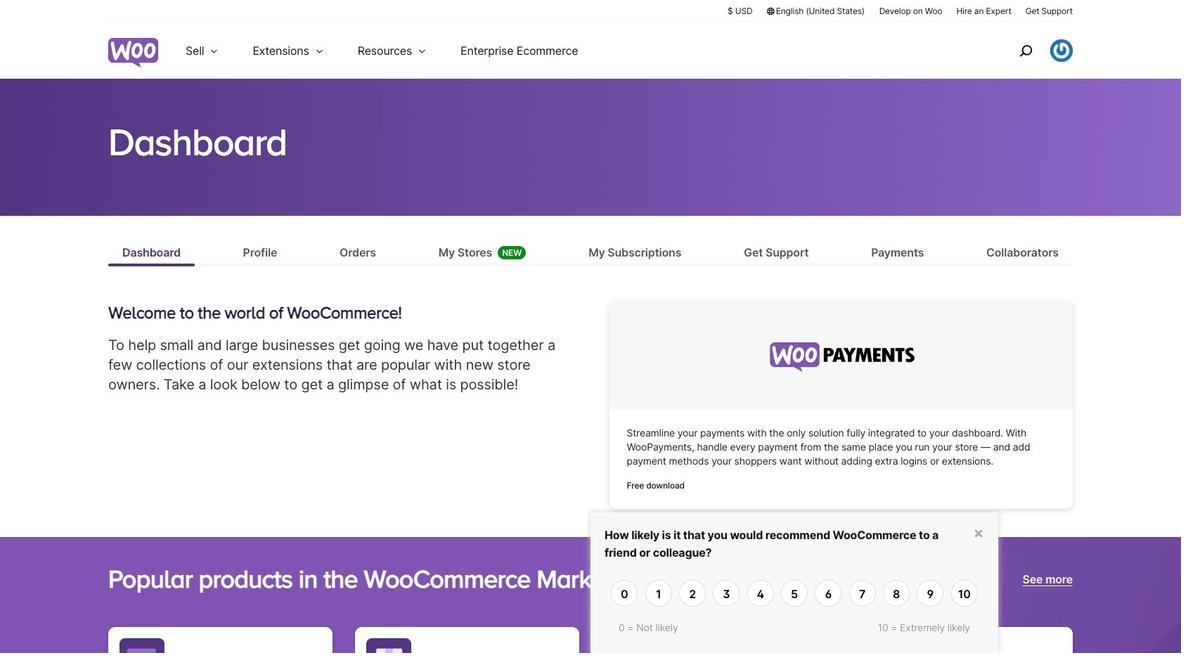 Task type: locate. For each thing, give the bounding box(es) containing it.
service navigation menu element
[[989, 28, 1073, 73]]



Task type: describe. For each thing, give the bounding box(es) containing it.
search image
[[1015, 39, 1037, 62]]

open account menu image
[[1051, 39, 1073, 62]]



Task type: vqa. For each thing, say whether or not it's contained in the screenshot.
Open account menu icon
yes



